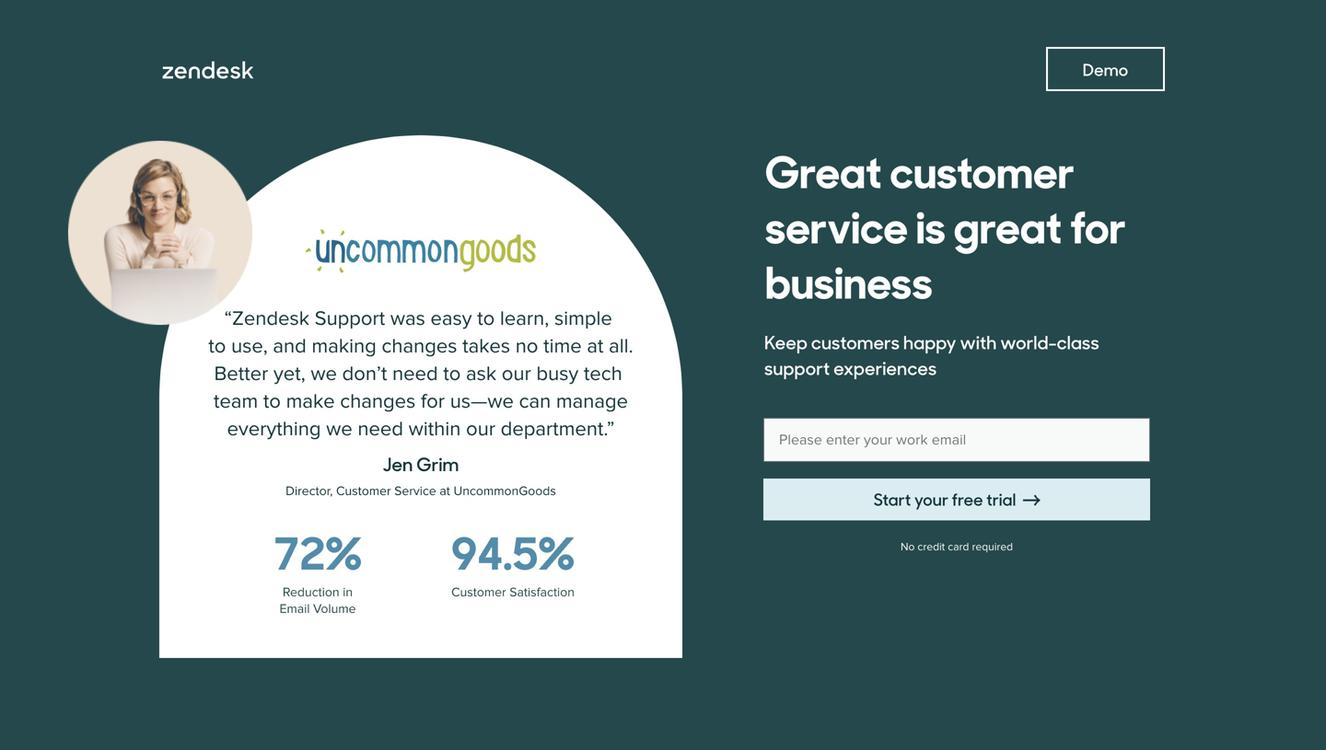 Task type: describe. For each thing, give the bounding box(es) containing it.
great
[[766, 136, 882, 201]]

great
[[954, 192, 1062, 256]]

for
[[1071, 192, 1127, 256]]

keep customers happy with world-class support experiences
[[765, 329, 1100, 381]]

with
[[960, 329, 997, 355]]

service
[[766, 192, 908, 256]]

your
[[915, 487, 949, 511]]

start
[[874, 487, 911, 511]]

demo
[[1083, 57, 1129, 81]]

start your free trial button
[[764, 479, 1151, 521]]

great customer service is great
[[766, 136, 1075, 256]]

support
[[765, 355, 830, 381]]

demo link
[[1047, 47, 1166, 91]]

for business
[[766, 192, 1127, 311]]

customers
[[811, 329, 900, 355]]

keep
[[765, 329, 808, 355]]

card
[[948, 541, 970, 554]]

world-
[[1001, 329, 1057, 355]]

no credit card required
[[901, 541, 1014, 554]]



Task type: vqa. For each thing, say whether or not it's contained in the screenshot.
Master
no



Task type: locate. For each thing, give the bounding box(es) containing it.
happy
[[904, 329, 957, 355]]

credit
[[918, 541, 946, 554]]

class
[[1057, 329, 1100, 355]]

no
[[901, 541, 915, 554]]

experiences
[[834, 355, 937, 381]]

free
[[952, 487, 984, 511]]

start your free trial
[[874, 487, 1017, 511]]

Please enter your work email email field
[[764, 418, 1151, 463]]

business
[[766, 247, 933, 311]]

is
[[917, 192, 946, 256]]

zendesk wordmark logo white image
[[162, 61, 254, 80]]

required
[[973, 541, 1014, 554]]

customer
[[890, 136, 1075, 201]]

trial
[[987, 487, 1017, 511]]



